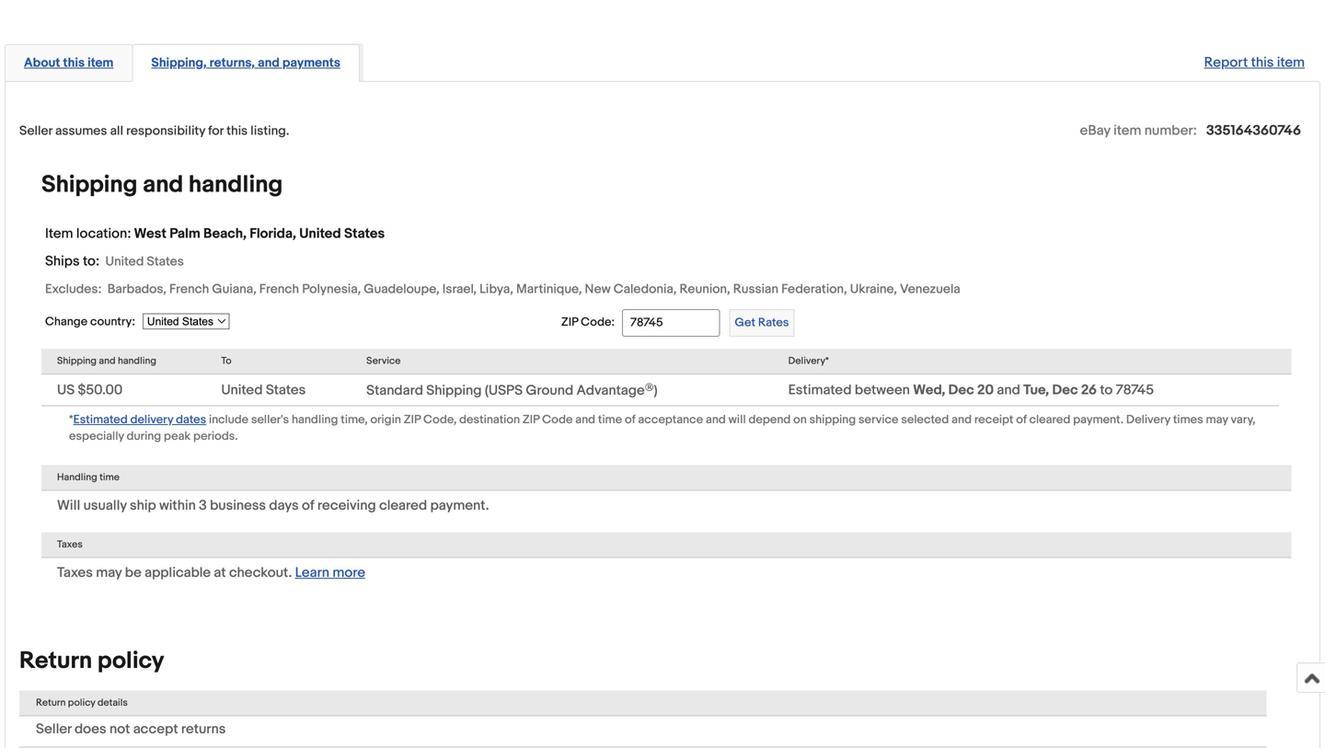 Task type: locate. For each thing, give the bounding box(es) containing it.
learn
[[295, 565, 329, 581]]

1 horizontal spatial cleared
[[1029, 413, 1071, 427]]

1 horizontal spatial handling
[[189, 171, 283, 199]]

handling left time,
[[292, 413, 338, 427]]

payment. down code,
[[430, 497, 489, 514]]

item inside button
[[88, 55, 114, 71]]

shipping up the us
[[57, 355, 97, 367]]

2 vertical spatial united
[[221, 382, 263, 398]]

service
[[859, 413, 899, 427]]

seller assumes all responsibility for this listing.
[[19, 123, 289, 139]]

0 vertical spatial taxes
[[57, 539, 83, 551]]

1 vertical spatial seller
[[36, 721, 71, 738]]

1 horizontal spatial item
[[1114, 122, 1141, 139]]

shipping up location:
[[41, 171, 138, 199]]

israel,
[[442, 282, 477, 297]]

zip left the code
[[523, 413, 539, 427]]

and left will
[[706, 413, 726, 427]]

french right guiana,
[[259, 282, 299, 297]]

this right report
[[1251, 54, 1274, 71]]

taxes down will
[[57, 539, 83, 551]]

taxes left the "be"
[[57, 565, 93, 581]]

1 vertical spatial may
[[96, 565, 122, 581]]

1 horizontal spatial time
[[598, 413, 622, 427]]

delivery
[[1126, 413, 1170, 427]]

estimated
[[788, 382, 852, 398], [73, 413, 128, 427]]

us
[[57, 382, 75, 398]]

1 horizontal spatial estimated
[[788, 382, 852, 398]]

of down advantage
[[625, 413, 635, 427]]

0 vertical spatial seller
[[19, 123, 52, 139]]

this for about
[[63, 55, 85, 71]]

shipping up code,
[[426, 382, 482, 399]]

zip right origin
[[404, 413, 421, 427]]

united down to
[[221, 382, 263, 398]]

20
[[977, 382, 994, 398]]

2 horizontal spatial this
[[1251, 54, 1274, 71]]

listing.
[[251, 123, 289, 139]]

ship
[[130, 497, 156, 514]]

1 vertical spatial estimated
[[73, 413, 128, 427]]

0 vertical spatial policy
[[97, 647, 164, 676]]

get rates
[[735, 316, 789, 330]]

include
[[209, 413, 249, 427]]

time
[[598, 413, 622, 427], [99, 472, 120, 484]]

item location: west palm beach, florida, united states
[[45, 225, 385, 242]]

78745
[[1116, 382, 1154, 398]]

1 vertical spatial taxes
[[57, 565, 93, 581]]

0 horizontal spatial of
[[302, 497, 314, 514]]

this inside button
[[63, 55, 85, 71]]

assumes
[[55, 123, 107, 139]]

1 horizontal spatial united
[[221, 382, 263, 398]]

2 horizontal spatial united
[[299, 225, 341, 242]]

1 horizontal spatial policy
[[97, 647, 164, 676]]

1 vertical spatial handling
[[118, 355, 156, 367]]

0 horizontal spatial policy
[[68, 697, 95, 709]]

policy
[[97, 647, 164, 676], [68, 697, 95, 709]]

shipping, returns, and payments
[[151, 55, 340, 71]]

dec left 20
[[948, 382, 974, 398]]

this right for
[[226, 123, 248, 139]]

0 horizontal spatial dec
[[948, 382, 974, 398]]

excludes: barbados, french guiana, french polynesia, guadeloupe, israel, libya, martinique, new caledonia, reunion, russian federation, ukraine, venezuela
[[45, 282, 960, 297]]

excludes:
[[45, 282, 102, 297]]

0 vertical spatial may
[[1206, 413, 1228, 427]]

cleared down tue,
[[1029, 413, 1071, 427]]

this for report
[[1251, 54, 1274, 71]]

0 horizontal spatial estimated
[[73, 413, 128, 427]]

on
[[793, 413, 807, 427]]

1 horizontal spatial may
[[1206, 413, 1228, 427]]

1 taxes from the top
[[57, 539, 83, 551]]

2 vertical spatial states
[[266, 382, 306, 398]]

seller left assumes
[[19, 123, 52, 139]]

code:
[[581, 315, 615, 330]]

ships
[[45, 253, 80, 270]]

item right "ebay"
[[1114, 122, 1141, 139]]

venezuela
[[900, 282, 960, 297]]

payment. down to
[[1073, 413, 1124, 427]]

0 vertical spatial time
[[598, 413, 622, 427]]

may
[[1206, 413, 1228, 427], [96, 565, 122, 581]]

shipping
[[809, 413, 856, 427]]

shipping,
[[151, 55, 207, 71]]

shipping and handling up $50.00
[[57, 355, 156, 367]]

cleared right the receiving
[[379, 497, 427, 514]]

1 horizontal spatial zip
[[523, 413, 539, 427]]

seller
[[19, 123, 52, 139], [36, 721, 71, 738]]

report
[[1204, 54, 1248, 71]]

handling down country: at the top
[[118, 355, 156, 367]]

tab list containing about this item
[[5, 41, 1321, 82]]

time,
[[341, 413, 368, 427]]

states up seller's at the bottom left of the page
[[266, 382, 306, 398]]

shipping and handling up west
[[41, 171, 283, 199]]

0 horizontal spatial united
[[105, 254, 144, 270]]

time up usually
[[99, 472, 120, 484]]

0 horizontal spatial states
[[147, 254, 184, 270]]

seller left does
[[36, 721, 71, 738]]

2 horizontal spatial states
[[344, 225, 385, 242]]

more
[[333, 565, 365, 581]]

2 taxes from the top
[[57, 565, 93, 581]]

change country:
[[45, 315, 135, 329]]

learn more link
[[295, 565, 365, 581]]

cleared
[[1029, 413, 1071, 427], [379, 497, 427, 514]]

french left guiana,
[[169, 282, 209, 297]]

dec left "26"
[[1052, 382, 1078, 398]]

guiana,
[[212, 282, 256, 297]]

1 vertical spatial policy
[[68, 697, 95, 709]]

1 horizontal spatial dec
[[1052, 382, 1078, 398]]

taxes may be applicable at checkout. learn more
[[57, 565, 365, 581]]

2 vertical spatial handling
[[292, 413, 338, 427]]

origin
[[370, 413, 401, 427]]

0 vertical spatial united
[[299, 225, 341, 242]]

1 vertical spatial united
[[105, 254, 144, 270]]

tab list
[[5, 41, 1321, 82]]

0 horizontal spatial cleared
[[379, 497, 427, 514]]

code
[[542, 413, 573, 427]]

return for return policy
[[19, 647, 92, 676]]

taxes for taxes
[[57, 539, 83, 551]]

0 horizontal spatial french
[[169, 282, 209, 297]]

handling up beach,
[[189, 171, 283, 199]]

return down return policy
[[36, 697, 66, 709]]

west
[[134, 225, 166, 242]]

0 horizontal spatial time
[[99, 472, 120, 484]]

0 vertical spatial estimated
[[788, 382, 852, 398]]

be
[[125, 565, 142, 581]]

states up polynesia,
[[344, 225, 385, 242]]

policy up does
[[68, 697, 95, 709]]

estimated between wed, dec 20 and tue, dec 26 to 78745
[[788, 382, 1154, 398]]

estimated down delivery*
[[788, 382, 852, 398]]

especially
[[69, 429, 124, 444]]

and right returns,
[[258, 55, 280, 71]]

2 vertical spatial shipping
[[426, 382, 482, 399]]

0 vertical spatial payment.
[[1073, 413, 1124, 427]]

united inside ships to: united states
[[105, 254, 144, 270]]

0 horizontal spatial this
[[63, 55, 85, 71]]

states down west
[[147, 254, 184, 270]]

handling
[[189, 171, 283, 199], [118, 355, 156, 367], [292, 413, 338, 427]]

return
[[19, 647, 92, 676], [36, 697, 66, 709]]

of right receipt
[[1016, 413, 1027, 427]]

item
[[1277, 54, 1305, 71], [88, 55, 114, 71], [1114, 122, 1141, 139]]

receipt
[[974, 413, 1014, 427]]

barbados,
[[107, 282, 166, 297]]

report this item
[[1204, 54, 1305, 71]]

(usps
[[485, 382, 523, 399]]

united right florida,
[[299, 225, 341, 242]]

of right "days"
[[302, 497, 314, 514]]

handling time
[[57, 472, 120, 484]]

and down estimated between wed, dec 20 and tue, dec 26 to 78745 on the right of the page
[[952, 413, 972, 427]]

ukraine,
[[850, 282, 897, 297]]

estimated up the especially
[[73, 413, 128, 427]]

about this item
[[24, 55, 114, 71]]

1 horizontal spatial payment.
[[1073, 413, 1124, 427]]

1 vertical spatial cleared
[[379, 497, 427, 514]]

0 vertical spatial return
[[19, 647, 92, 676]]

1 horizontal spatial this
[[226, 123, 248, 139]]

this right the about
[[63, 55, 85, 71]]

ships to: united states
[[45, 253, 184, 270]]

item for report this item
[[1277, 54, 1305, 71]]

report this item link
[[1195, 45, 1314, 80]]

0 horizontal spatial payment.
[[430, 497, 489, 514]]

does
[[75, 721, 106, 738]]

1 vertical spatial return
[[36, 697, 66, 709]]

1 vertical spatial states
[[147, 254, 184, 270]]

item right report
[[1277, 54, 1305, 71]]

details
[[97, 697, 128, 709]]

caledonia,
[[614, 282, 677, 297]]

zip left 'code:'
[[561, 315, 578, 330]]

checkout.
[[229, 565, 292, 581]]

item for about this item
[[88, 55, 114, 71]]

times
[[1173, 413, 1203, 427]]

1 horizontal spatial french
[[259, 282, 299, 297]]

1 vertical spatial payment.
[[430, 497, 489, 514]]

about this item button
[[24, 54, 114, 72]]

to
[[1100, 382, 1113, 398]]

2 horizontal spatial handling
[[292, 413, 338, 427]]

0 horizontal spatial item
[[88, 55, 114, 71]]

united up barbados,
[[105, 254, 144, 270]]

2 horizontal spatial item
[[1277, 54, 1305, 71]]

delivery*
[[788, 355, 829, 367]]

may left vary,
[[1206, 413, 1228, 427]]

shipping and handling
[[41, 171, 283, 199], [57, 355, 156, 367]]

may left the "be"
[[96, 565, 122, 581]]

and right 20
[[997, 382, 1020, 398]]

guadeloupe,
[[364, 282, 440, 297]]

1 vertical spatial shipping
[[57, 355, 97, 367]]

seller's
[[251, 413, 289, 427]]

item right the about
[[88, 55, 114, 71]]

payment.
[[1073, 413, 1124, 427], [430, 497, 489, 514]]

return up return policy details
[[19, 647, 92, 676]]

united
[[299, 225, 341, 242], [105, 254, 144, 270], [221, 382, 263, 398]]

periods.
[[193, 429, 238, 444]]

policy up details
[[97, 647, 164, 676]]

time down advantage
[[598, 413, 622, 427]]

0 vertical spatial shipping and handling
[[41, 171, 283, 199]]

0 vertical spatial cleared
[[1029, 413, 1071, 427]]



Task type: describe. For each thing, give the bounding box(es) containing it.
country:
[[90, 315, 135, 329]]

0 vertical spatial handling
[[189, 171, 283, 199]]

get
[[735, 316, 755, 330]]

0 horizontal spatial handling
[[118, 355, 156, 367]]

receiving
[[317, 497, 376, 514]]

seller for seller does not accept returns
[[36, 721, 71, 738]]

ZIP Code: text field
[[622, 309, 720, 337]]

to
[[221, 355, 232, 367]]

responsibility
[[126, 123, 205, 139]]

united states
[[221, 382, 306, 398]]

26
[[1081, 382, 1097, 398]]

usually
[[83, 497, 127, 514]]

time inside include seller's handling time, origin zip code, destination zip code and time of acceptance and will depend on shipping service selected and receipt of cleared payment. delivery times may vary, especially during peak periods.
[[598, 413, 622, 427]]

handling inside include seller's handling time, origin zip code, destination zip code and time of acceptance and will depend on shipping service selected and receipt of cleared payment. delivery times may vary, especially during peak periods.
[[292, 413, 338, 427]]

vary,
[[1231, 413, 1256, 427]]

selected
[[901, 413, 949, 427]]

applicable
[[145, 565, 211, 581]]

1 vertical spatial time
[[99, 472, 120, 484]]

libya,
[[480, 282, 513, 297]]

returns
[[181, 721, 226, 738]]

2 horizontal spatial zip
[[561, 315, 578, 330]]

0 vertical spatial states
[[344, 225, 385, 242]]

business
[[210, 497, 266, 514]]

will
[[728, 413, 746, 427]]

new
[[585, 282, 611, 297]]

for
[[208, 123, 224, 139]]

1 dec from the left
[[948, 382, 974, 398]]

get rates button
[[729, 309, 794, 337]]

and inside button
[[258, 55, 280, 71]]

1 vertical spatial shipping and handling
[[57, 355, 156, 367]]

will
[[57, 497, 80, 514]]

2 french from the left
[[259, 282, 299, 297]]

policy for return policy
[[97, 647, 164, 676]]

code,
[[423, 413, 457, 427]]

polynesia,
[[302, 282, 361, 297]]

include seller's handling time, origin zip code, destination zip code and time of acceptance and will depend on shipping service selected and receipt of cleared payment. delivery times may vary, especially during peak periods.
[[69, 413, 1256, 444]]

0 horizontal spatial zip
[[404, 413, 421, 427]]

335164360746
[[1206, 122, 1301, 139]]

2 dec from the left
[[1052, 382, 1078, 398]]

0 horizontal spatial may
[[96, 565, 122, 581]]

return for return policy details
[[36, 697, 66, 709]]

all
[[110, 123, 123, 139]]

to:
[[83, 253, 99, 270]]

and up west
[[143, 171, 183, 199]]

russian
[[733, 282, 778, 297]]

1 horizontal spatial of
[[625, 413, 635, 427]]

shipping, returns, and payments button
[[151, 54, 340, 72]]

reunion,
[[680, 282, 730, 297]]

palm
[[170, 225, 200, 242]]

martinique,
[[516, 282, 582, 297]]

zip code:
[[561, 315, 615, 330]]

®
[[645, 381, 654, 392]]

may inside include seller's handling time, origin zip code, destination zip code and time of acceptance and will depend on shipping service selected and receipt of cleared payment. delivery times may vary, especially during peak periods.
[[1206, 413, 1228, 427]]

returns,
[[209, 55, 255, 71]]

standard
[[366, 382, 423, 399]]

payments
[[282, 55, 340, 71]]

delivery
[[130, 413, 173, 427]]

states inside ships to: united states
[[147, 254, 184, 270]]

at
[[214, 565, 226, 581]]

wed,
[[913, 382, 945, 398]]

seller for seller assumes all responsibility for this listing.
[[19, 123, 52, 139]]

during
[[127, 429, 161, 444]]

rates
[[758, 316, 789, 330]]

accept
[[133, 721, 178, 738]]

return policy
[[19, 647, 164, 676]]

return policy details
[[36, 697, 128, 709]]

payment. inside include seller's handling time, origin zip code, destination zip code and time of acceptance and will depend on shipping service selected and receipt of cleared payment. delivery times may vary, especially during peak periods.
[[1073, 413, 1124, 427]]

depend
[[749, 413, 791, 427]]

will usually ship within 3 business days of receiving cleared payment.
[[57, 497, 489, 514]]

number:
[[1144, 122, 1197, 139]]

2 horizontal spatial of
[[1016, 413, 1027, 427]]

1 horizontal spatial states
[[266, 382, 306, 398]]

acceptance
[[638, 413, 703, 427]]

cleared inside include seller's handling time, origin zip code, destination zip code and time of acceptance and will depend on shipping service selected and receipt of cleared payment. delivery times may vary, especially during peak periods.
[[1029, 413, 1071, 427]]

service
[[366, 355, 401, 367]]

florida,
[[250, 225, 296, 242]]

1 french from the left
[[169, 282, 209, 297]]

dates
[[176, 413, 206, 427]]

0 vertical spatial shipping
[[41, 171, 138, 199]]

not
[[109, 721, 130, 738]]

advantage
[[577, 382, 645, 399]]

shipping inside standard shipping (usps ground advantage ® )
[[426, 382, 482, 399]]

policy for return policy details
[[68, 697, 95, 709]]

location:
[[76, 225, 131, 242]]

taxes for taxes may be applicable at checkout. learn more
[[57, 565, 93, 581]]

us $50.00
[[57, 382, 123, 398]]

tue,
[[1023, 382, 1049, 398]]

*
[[69, 413, 73, 427]]

between
[[855, 382, 910, 398]]

ebay item number: 335164360746
[[1080, 122, 1301, 139]]

$50.00
[[78, 382, 123, 398]]

and right the code
[[575, 413, 595, 427]]

3
[[199, 497, 207, 514]]

and up $50.00
[[99, 355, 116, 367]]

seller does not accept returns
[[36, 721, 226, 738]]

* estimated delivery dates
[[69, 413, 206, 427]]

handling
[[57, 472, 97, 484]]

within
[[159, 497, 196, 514]]



Task type: vqa. For each thing, say whether or not it's contained in the screenshot.
'Compact'
no



